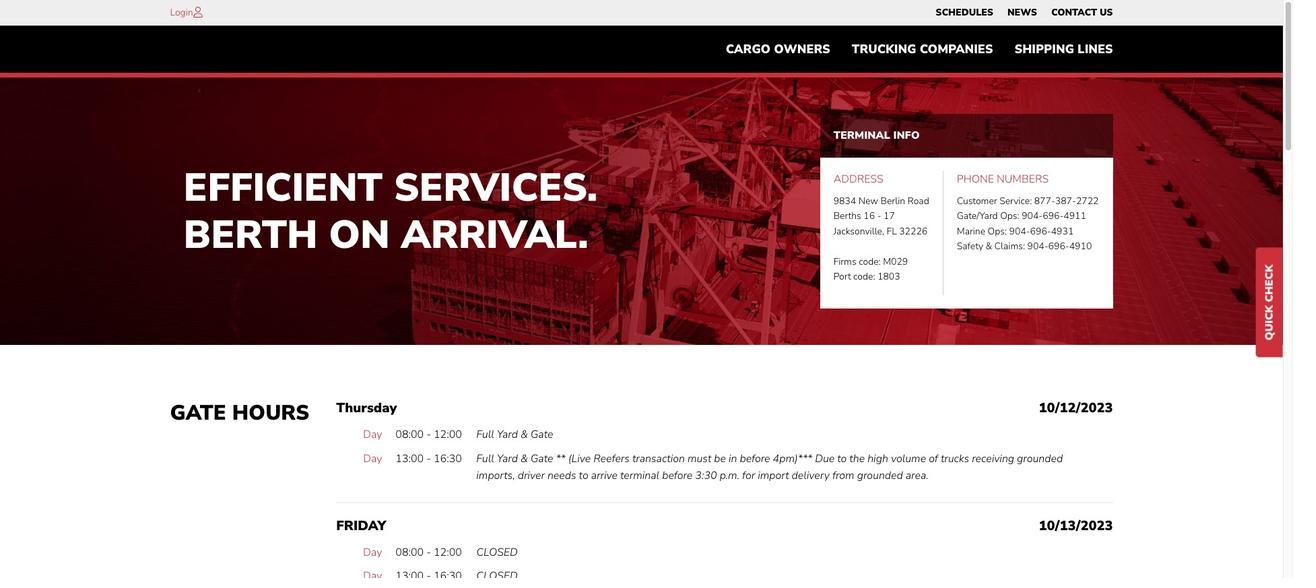 Task type: describe. For each thing, give the bounding box(es) containing it.
friday
[[337, 517, 386, 535]]

efficient
[[184, 161, 383, 214]]

& for full yard & gate
[[521, 427, 528, 442]]

for
[[743, 468, 756, 483]]

claims:
[[995, 240, 1026, 253]]

terminal
[[621, 468, 660, 483]]

address
[[834, 172, 884, 187]]

yard for full yard & gate ** (live reefers transaction must be in before 4pm)*** due to the high volume of trucks receiving grounded imports, driver needs to arrive terminal before 3:30 p.m. for import delivery from grounded area.
[[497, 451, 518, 466]]

m029
[[884, 255, 909, 268]]

cargo owners link
[[716, 36, 842, 63]]

0 vertical spatial 904-
[[1022, 210, 1043, 223]]

16:30
[[434, 451, 462, 466]]

quick check
[[1263, 265, 1278, 341]]

berths
[[834, 210, 862, 223]]

gate hours
[[170, 399, 310, 427]]

13:00 - 16:30
[[396, 451, 462, 466]]

full yard & gate ** (live reefers transaction must be in before 4pm)*** due to the high volume of trucks receiving grounded imports, driver needs to arrive terminal before 3:30 p.m. for import delivery from grounded area.
[[477, 451, 1064, 483]]

gate for 13:00 - 16:30
[[531, 451, 554, 466]]

login
[[170, 6, 193, 19]]

9834 new berlin road berths 16 - 17 jacksonville, fl 32226
[[834, 195, 930, 238]]

- for full yard & gate
[[427, 427, 431, 442]]

2 vertical spatial 904-
[[1028, 240, 1049, 253]]

0 horizontal spatial grounded
[[858, 468, 904, 483]]

4910
[[1070, 240, 1093, 253]]

owners
[[775, 41, 831, 57]]

- for closed
[[427, 545, 431, 560]]

& for full yard & gate ** (live reefers transaction must be in before 4pm)*** due to the high volume of trucks receiving grounded imports, driver needs to arrive terminal before 3:30 p.m. for import delivery from grounded area.
[[521, 451, 528, 466]]

customer
[[958, 195, 998, 208]]

0 vertical spatial before
[[740, 451, 771, 466]]

delivery
[[792, 468, 830, 483]]

10/13/2023
[[1040, 517, 1114, 535]]

- for full yard & gate ** (live reefers transaction must be in before 4pm)*** due to the high volume of trucks receiving grounded imports, driver needs to arrive terminal before 3:30 p.m. for import delivery from grounded area.
[[427, 451, 431, 466]]

full for full yard & gate
[[477, 427, 495, 442]]

arrive
[[591, 468, 618, 483]]

shipping lines link
[[1004, 36, 1124, 63]]

marine
[[958, 225, 986, 238]]

gate/yard
[[958, 210, 999, 223]]

4pm)***
[[773, 451, 813, 466]]

jacksonville,
[[834, 225, 885, 238]]

import
[[758, 468, 790, 483]]

terminal
[[834, 128, 891, 143]]

numbers
[[997, 172, 1049, 187]]

387-
[[1056, 195, 1077, 208]]

1 vertical spatial ops:
[[988, 225, 1008, 238]]

day for friday
[[363, 545, 382, 560]]

area.
[[906, 468, 929, 483]]

firms
[[834, 255, 857, 268]]

check
[[1263, 265, 1278, 302]]

customer service: 877-387-2722 gate/yard ops: 904-696-4911 marine ops: 904-696-4931 safety & claims: 904-696-4910
[[958, 195, 1100, 253]]

berlin
[[881, 195, 906, 208]]

shipping
[[1015, 41, 1075, 57]]

full yard & gate
[[477, 427, 554, 442]]

user image
[[193, 7, 203, 18]]

12:00 for thursday
[[434, 427, 462, 442]]

companies
[[920, 41, 994, 57]]

- inside 9834 new berlin road berths 16 - 17 jacksonville, fl 32226
[[878, 210, 882, 223]]

0 vertical spatial ops:
[[1001, 210, 1020, 223]]

quick
[[1263, 305, 1278, 341]]

in
[[729, 451, 738, 466]]

schedules link
[[936, 3, 994, 22]]

phone numbers
[[958, 172, 1049, 187]]

the
[[850, 451, 865, 466]]

new
[[859, 195, 879, 208]]

4911
[[1064, 210, 1087, 223]]

news
[[1008, 6, 1038, 19]]

menu bar containing cargo owners
[[716, 36, 1124, 63]]

gate for 08:00 - 12:00
[[531, 427, 554, 442]]

cargo owners
[[726, 41, 831, 57]]

trucking
[[852, 41, 917, 57]]

reefers
[[594, 451, 630, 466]]

safety
[[958, 240, 984, 253]]

trucking companies
[[852, 41, 994, 57]]

schedules
[[936, 6, 994, 19]]

08:00 for thursday
[[396, 427, 424, 442]]

08:00 - 12:00 for thursday
[[396, 427, 462, 442]]

driver
[[518, 468, 545, 483]]

transaction
[[633, 451, 685, 466]]

login link
[[170, 6, 193, 19]]

menu bar containing schedules
[[929, 3, 1121, 22]]

be
[[715, 451, 726, 466]]

4931
[[1052, 225, 1074, 238]]

due
[[816, 451, 835, 466]]

thursday
[[337, 399, 397, 417]]

info
[[894, 128, 920, 143]]

of
[[929, 451, 939, 466]]



Task type: vqa. For each thing, say whether or not it's contained in the screenshot.
User "icon"
yes



Task type: locate. For each thing, give the bounding box(es) containing it.
2 vertical spatial 696-
[[1049, 240, 1070, 253]]

0 horizontal spatial to
[[579, 468, 589, 483]]

to left the
[[838, 451, 847, 466]]

08:00
[[396, 427, 424, 442], [396, 545, 424, 560]]

shipping lines
[[1015, 41, 1114, 57]]

day down friday
[[363, 545, 382, 560]]

0 vertical spatial full
[[477, 427, 495, 442]]

08:00 - 12:00 for friday
[[396, 545, 462, 560]]

high
[[868, 451, 889, 466]]

before up 'for'
[[740, 451, 771, 466]]

1 vertical spatial code:
[[854, 270, 876, 283]]

0 vertical spatial code:
[[859, 255, 881, 268]]

904- right claims:
[[1028, 240, 1049, 253]]

day left 13:00
[[363, 451, 382, 466]]

code: right the port on the right of the page
[[854, 270, 876, 283]]

trucks
[[941, 451, 970, 466]]

1 vertical spatial 08:00
[[396, 545, 424, 560]]

us
[[1100, 6, 1114, 19]]

1 vertical spatial menu bar
[[716, 36, 1124, 63]]

from
[[833, 468, 855, 483]]

1 vertical spatial day
[[363, 451, 382, 466]]

1 vertical spatial &
[[521, 427, 528, 442]]

904- down 877-
[[1022, 210, 1043, 223]]

menu bar up shipping
[[929, 3, 1121, 22]]

services.
[[394, 161, 598, 214]]

hours
[[232, 399, 310, 427]]

1 day from the top
[[363, 427, 382, 442]]

menu bar
[[929, 3, 1121, 22], [716, 36, 1124, 63]]

10/12/2023
[[1040, 399, 1114, 417]]

phone
[[958, 172, 995, 187]]

0 horizontal spatial before
[[663, 468, 693, 483]]

1 vertical spatial 08:00 - 12:00
[[396, 545, 462, 560]]

1 horizontal spatial to
[[838, 451, 847, 466]]

receiving
[[973, 451, 1015, 466]]

1 vertical spatial 696-
[[1031, 225, 1052, 238]]

0 vertical spatial grounded
[[1018, 451, 1064, 466]]

1 horizontal spatial before
[[740, 451, 771, 466]]

904- up claims:
[[1010, 225, 1031, 238]]

696-
[[1043, 210, 1064, 223], [1031, 225, 1052, 238], [1049, 240, 1070, 253]]

2 day from the top
[[363, 451, 382, 466]]

904-
[[1022, 210, 1043, 223], [1010, 225, 1031, 238], [1028, 240, 1049, 253]]

12:00 up 16:30
[[434, 427, 462, 442]]

1 vertical spatial 904-
[[1010, 225, 1031, 238]]

32226
[[900, 225, 928, 238]]

menu bar down schedules link
[[716, 36, 1124, 63]]

grounded down the high
[[858, 468, 904, 483]]

2722
[[1077, 195, 1100, 208]]

1 08:00 from the top
[[396, 427, 424, 442]]

2 yard from the top
[[497, 451, 518, 466]]

fl
[[887, 225, 897, 238]]

berth
[[184, 208, 318, 261]]

full inside full yard & gate ** (live reefers transaction must be in before 4pm)*** due to the high volume of trucks receiving grounded imports, driver needs to arrive terminal before 3:30 p.m. for import delivery from grounded area.
[[477, 451, 495, 466]]

road
[[908, 195, 930, 208]]

needs
[[548, 468, 577, 483]]

12:00 for friday
[[434, 545, 462, 560]]

yard
[[497, 427, 518, 442], [497, 451, 518, 466]]

1 vertical spatial 12:00
[[434, 545, 462, 560]]

1803
[[878, 270, 901, 283]]

16
[[864, 210, 876, 223]]

port
[[834, 270, 852, 283]]

0 vertical spatial yard
[[497, 427, 518, 442]]

terminal info
[[834, 128, 920, 143]]

must
[[688, 451, 712, 466]]

3:30
[[696, 468, 718, 483]]

1 vertical spatial to
[[579, 468, 589, 483]]

service:
[[1000, 195, 1033, 208]]

0 vertical spatial 08:00
[[396, 427, 424, 442]]

(live
[[569, 451, 591, 466]]

arrival.
[[401, 208, 589, 261]]

2 08:00 - 12:00 from the top
[[396, 545, 462, 560]]

contact us
[[1052, 6, 1114, 19]]

contact
[[1052, 6, 1098, 19]]

-
[[878, 210, 882, 223], [427, 427, 431, 442], [427, 451, 431, 466], [427, 545, 431, 560]]

day for thursday
[[363, 427, 382, 442]]

1 vertical spatial yard
[[497, 451, 518, 466]]

0 vertical spatial 12:00
[[434, 427, 462, 442]]

gate
[[170, 399, 226, 427], [531, 427, 554, 442], [531, 451, 554, 466]]

08:00 for friday
[[396, 545, 424, 560]]

0 vertical spatial day
[[363, 427, 382, 442]]

yard inside full yard & gate ** (live reefers transaction must be in before 4pm)*** due to the high volume of trucks receiving grounded imports, driver needs to arrive terminal before 3:30 p.m. for import delivery from grounded area.
[[497, 451, 518, 466]]

efficient services. berth on arrival.
[[184, 161, 598, 261]]

1 vertical spatial before
[[663, 468, 693, 483]]

quick check link
[[1257, 248, 1284, 357]]

to down (live
[[579, 468, 589, 483]]

0 vertical spatial to
[[838, 451, 847, 466]]

lines
[[1078, 41, 1114, 57]]

day
[[363, 427, 382, 442], [363, 451, 382, 466], [363, 545, 382, 560]]

before
[[740, 451, 771, 466], [663, 468, 693, 483]]

ops:
[[1001, 210, 1020, 223], [988, 225, 1008, 238]]

1 08:00 - 12:00 from the top
[[396, 427, 462, 442]]

0 vertical spatial &
[[986, 240, 993, 253]]

code: up 1803
[[859, 255, 881, 268]]

gate inside full yard & gate ** (live reefers transaction must be in before 4pm)*** due to the high volume of trucks receiving grounded imports, driver needs to arrive terminal before 3:30 p.m. for import delivery from grounded area.
[[531, 451, 554, 466]]

**
[[556, 451, 566, 466]]

before down transaction
[[663, 468, 693, 483]]

&
[[986, 240, 993, 253], [521, 427, 528, 442], [521, 451, 528, 466]]

imports,
[[477, 468, 515, 483]]

0 vertical spatial 696-
[[1043, 210, 1064, 223]]

2 08:00 from the top
[[396, 545, 424, 560]]

877-
[[1035, 195, 1056, 208]]

contact us link
[[1052, 3, 1114, 22]]

volume
[[892, 451, 927, 466]]

17
[[884, 210, 896, 223]]

news link
[[1008, 3, 1038, 22]]

firms code:  m029 port code:  1803
[[834, 255, 909, 283]]

1 vertical spatial full
[[477, 451, 495, 466]]

3 day from the top
[[363, 545, 382, 560]]

1 12:00 from the top
[[434, 427, 462, 442]]

2 full from the top
[[477, 451, 495, 466]]

1 full from the top
[[477, 427, 495, 442]]

1 yard from the top
[[497, 427, 518, 442]]

full for full yard & gate ** (live reefers transaction must be in before 4pm)*** due to the high volume of trucks receiving grounded imports, driver needs to arrive terminal before 3:30 p.m. for import delivery from grounded area.
[[477, 451, 495, 466]]

code:
[[859, 255, 881, 268], [854, 270, 876, 283]]

12:00 left closed
[[434, 545, 462, 560]]

trucking companies link
[[842, 36, 1004, 63]]

0 vertical spatial 08:00 - 12:00
[[396, 427, 462, 442]]

9834
[[834, 195, 857, 208]]

on
[[329, 208, 390, 261]]

2 vertical spatial &
[[521, 451, 528, 466]]

2 12:00 from the top
[[434, 545, 462, 560]]

& inside customer service: 877-387-2722 gate/yard ops: 904-696-4911 marine ops: 904-696-4931 safety & claims: 904-696-4910
[[986, 240, 993, 253]]

day down 'thursday'
[[363, 427, 382, 442]]

2 vertical spatial day
[[363, 545, 382, 560]]

08:00 - 12:00
[[396, 427, 462, 442], [396, 545, 462, 560]]

grounded
[[1018, 451, 1064, 466], [858, 468, 904, 483]]

1 horizontal spatial grounded
[[1018, 451, 1064, 466]]

13:00
[[396, 451, 424, 466]]

& inside full yard & gate ** (live reefers transaction must be in before 4pm)*** due to the high volume of trucks receiving grounded imports, driver needs to arrive terminal before 3:30 p.m. for import delivery from grounded area.
[[521, 451, 528, 466]]

ops: down service:
[[1001, 210, 1020, 223]]

0 vertical spatial menu bar
[[929, 3, 1121, 22]]

cargo
[[726, 41, 771, 57]]

ops: up claims:
[[988, 225, 1008, 238]]

1 vertical spatial grounded
[[858, 468, 904, 483]]

yard for full yard & gate
[[497, 427, 518, 442]]

grounded right receiving
[[1018, 451, 1064, 466]]

p.m.
[[720, 468, 740, 483]]



